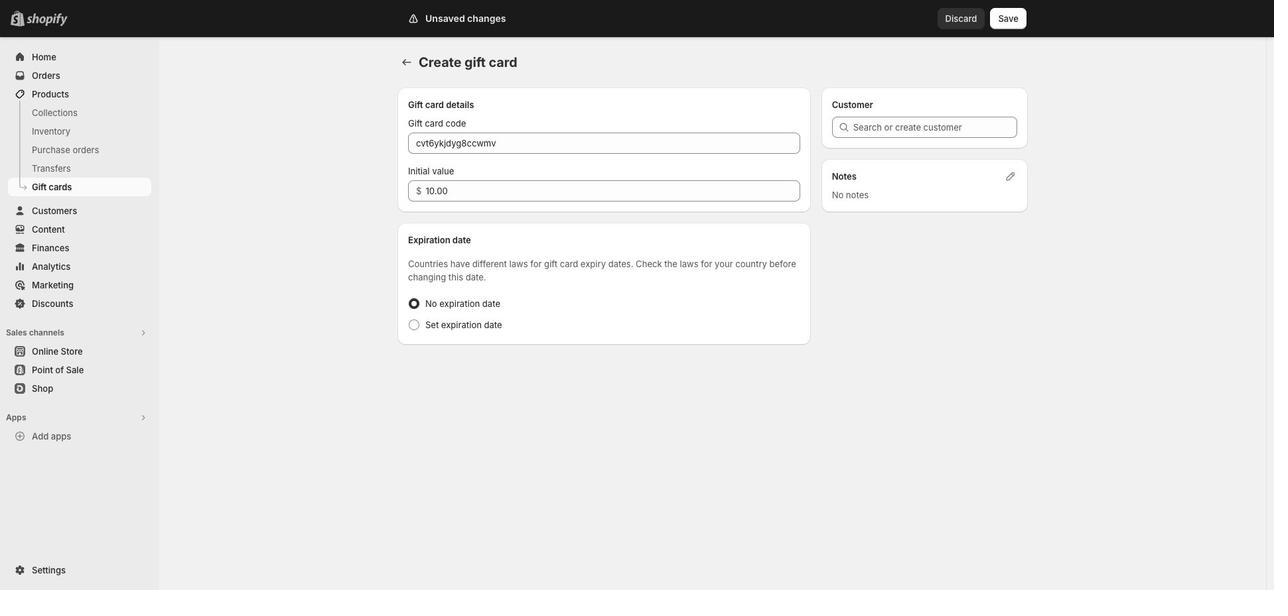Task type: vqa. For each thing, say whether or not it's contained in the screenshot.
 text field
yes



Task type: describe. For each thing, give the bounding box(es) containing it.
Search or create customer text field
[[854, 117, 1018, 138]]



Task type: locate. For each thing, give the bounding box(es) containing it.
None text field
[[408, 133, 801, 154]]

  text field
[[426, 181, 801, 202]]

shopify image
[[29, 13, 70, 27]]



